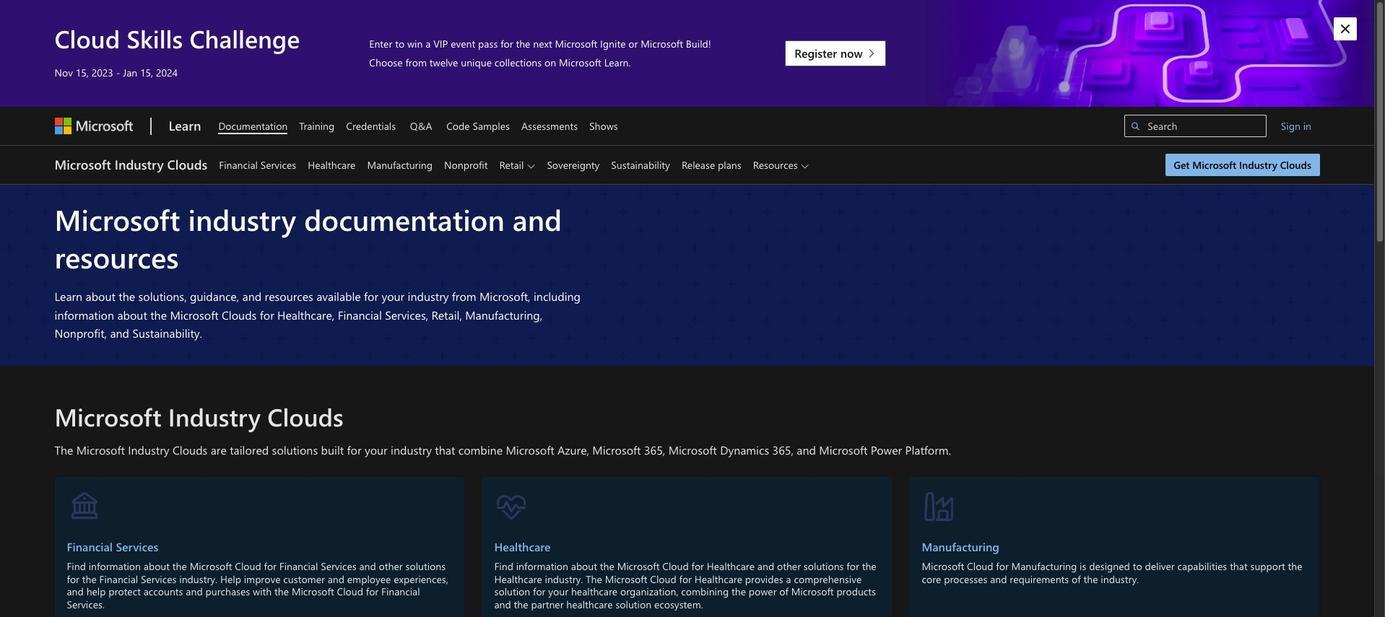 Task type: locate. For each thing, give the bounding box(es) containing it.
is
[[1080, 560, 1087, 574]]

0 horizontal spatial 365,
[[644, 443, 666, 458]]

1 horizontal spatial the
[[586, 573, 602, 586]]

industry down financial services
[[188, 200, 296, 238]]

1 horizontal spatial find
[[494, 560, 514, 574]]

0 horizontal spatial a
[[426, 37, 431, 51]]

information
[[55, 307, 114, 323], [89, 560, 141, 574], [516, 560, 568, 574]]

1 other from the left
[[379, 560, 403, 574]]

your inside the learn about the solutions, guidance, and resources available for your industry from microsoft, including information about the microsoft clouds for healthcare, financial services, retail, manufacturing, nonprofit, and sustainability.
[[382, 289, 405, 304]]

industry
[[115, 156, 164, 174], [1240, 158, 1278, 172], [168, 400, 261, 433], [128, 443, 169, 458]]

manufacturing for manufacturing microsoft cloud for manufacturing is designed to deliver capabilities that support the core processes and requirements of the industry.
[[922, 540, 1000, 555]]

2 horizontal spatial solutions
[[804, 560, 844, 574]]

and right guidance,
[[242, 289, 262, 304]]

nonprofit link
[[439, 146, 494, 184]]

find inside the financial services find information about the microsoft cloud for financial services and other solutions for the financial services industry. help improve customer and employee experiences, and help protect accounts and purchases with the microsoft cloud for financial services.
[[67, 560, 86, 574]]

learn
[[169, 117, 201, 135], [55, 289, 82, 304]]

industry inside "microsoft industry documentation and resources"
[[188, 200, 296, 238]]

your
[[382, 289, 405, 304], [365, 443, 388, 458], [549, 585, 569, 599]]

2 15, from the left
[[140, 66, 153, 80]]

1 horizontal spatial manufacturing link
[[922, 540, 1308, 555]]

0 horizontal spatial manufacturing
[[367, 158, 433, 172]]

15, right the jan
[[140, 66, 153, 80]]

2 vertical spatial your
[[549, 585, 569, 599]]

clouds down sign in link
[[1281, 158, 1312, 172]]

0 vertical spatial manufacturing link
[[362, 146, 439, 184]]

and right processes
[[991, 573, 1007, 586]]

0 vertical spatial to
[[395, 37, 405, 51]]

industry. left 'help' at the left bottom
[[179, 573, 218, 586]]

1 vertical spatial microsoft industry clouds
[[55, 400, 344, 433]]

industry up retail, on the left of page
[[408, 289, 449, 304]]

to left win
[[395, 37, 405, 51]]

0 horizontal spatial solutions
[[272, 443, 318, 458]]

event
[[451, 37, 476, 51]]

1 horizontal spatial of
[[1072, 573, 1081, 586]]

microsoft inside microsoft industry clouds link
[[55, 156, 111, 174]]

15,
[[76, 66, 89, 80], [140, 66, 153, 80]]

training
[[299, 119, 335, 133]]

industry left combine
[[391, 443, 432, 458]]

healthcare
[[308, 158, 356, 172], [494, 540, 551, 555], [707, 560, 755, 574], [494, 573, 542, 586], [695, 573, 743, 586]]

microsoft industry clouds down learn link
[[55, 156, 208, 174]]

0 vertical spatial microsoft industry clouds
[[55, 156, 208, 174]]

provides
[[745, 573, 784, 586]]

learn about the solutions, guidance, and resources available for your industry from microsoft, including information about the microsoft clouds for healthcare, financial services, retail, manufacturing, nonprofit, and sustainability.
[[55, 289, 581, 341]]

1 horizontal spatial learn
[[169, 117, 201, 135]]

manufacturing down the q&a
[[367, 158, 433, 172]]

1 horizontal spatial manufacturing
[[922, 540, 1000, 555]]

industry.
[[179, 573, 218, 586], [545, 573, 583, 586], [1101, 573, 1139, 586]]

1 vertical spatial to
[[1133, 560, 1143, 574]]

financial services
[[219, 158, 296, 172]]

and right dynamics
[[797, 443, 816, 458]]

1 find from the left
[[67, 560, 86, 574]]

1 vertical spatial manufacturing
[[922, 540, 1000, 555]]

manufacturing microsoft cloud for manufacturing is designed to deliver capabilities that support the core processes and requirements of the industry.
[[922, 540, 1303, 586]]

learn down 2024 at the top left
[[169, 117, 201, 135]]

purchases
[[206, 585, 250, 599]]

manufacturing for manufacturing
[[367, 158, 433, 172]]

of left designed
[[1072, 573, 1081, 586]]

0 vertical spatial learn
[[169, 117, 201, 135]]

healthcare
[[571, 585, 618, 599], [567, 598, 613, 612]]

clouds inside the learn about the solutions, guidance, and resources available for your industry from microsoft, including information about the microsoft clouds for healthcare, financial services, retail, manufacturing, nonprofit, and sustainability.
[[222, 307, 257, 323]]

Search search field
[[1125, 115, 1267, 137]]

industry. inside the financial services find information about the microsoft cloud for financial services and other solutions for the financial services industry. help improve customer and employee experiences, and help protect accounts and purchases with the microsoft cloud for financial services.
[[179, 573, 218, 586]]

2023
[[92, 66, 113, 80]]

0 horizontal spatial 15,
[[76, 66, 89, 80]]

0 horizontal spatial industry.
[[179, 573, 218, 586]]

from
[[406, 56, 427, 69], [452, 289, 476, 304]]

and up power
[[758, 560, 775, 574]]

0 vertical spatial manufacturing
[[367, 158, 433, 172]]

financial
[[219, 158, 258, 172], [338, 307, 382, 323], [67, 540, 113, 555], [279, 560, 318, 574], [99, 573, 138, 586], [381, 585, 420, 599]]

resources up "healthcare,"
[[265, 289, 313, 304]]

1 horizontal spatial other
[[777, 560, 801, 574]]

that left support
[[1230, 560, 1248, 574]]

1 microsoft industry clouds from the top
[[55, 156, 208, 174]]

1 horizontal spatial resources
[[265, 289, 313, 304]]

1 vertical spatial the
[[586, 573, 602, 586]]

0 horizontal spatial of
[[780, 585, 789, 599]]

manufacturing up processes
[[922, 540, 1000, 555]]

healthcare link up combining
[[494, 540, 880, 555]]

and inside manufacturing microsoft cloud for manufacturing is designed to deliver capabilities that support the core processes and requirements of the industry.
[[991, 573, 1007, 586]]

industry inside the learn about the solutions, guidance, and resources available for your industry from microsoft, including information about the microsoft clouds for healthcare, financial services, retail, manufacturing, nonprofit, and sustainability.
[[408, 289, 449, 304]]

and left help
[[67, 585, 84, 599]]

0 horizontal spatial from
[[406, 56, 427, 69]]

code samples link
[[441, 107, 516, 145]]

get microsoft industry clouds link
[[1166, 154, 1320, 176]]

solutions
[[272, 443, 318, 458], [406, 560, 446, 574], [804, 560, 844, 574]]

that
[[435, 443, 455, 458], [1230, 560, 1248, 574]]

information up "partner"
[[516, 560, 568, 574]]

and right nonprofit, at the left of page
[[110, 326, 129, 341]]

industry up are
[[168, 400, 261, 433]]

365,
[[644, 443, 666, 458], [773, 443, 794, 458]]

cloud skills challenge
[[55, 22, 300, 55]]

of inside manufacturing microsoft cloud for manufacturing is designed to deliver capabilities that support the core processes and requirements of the industry.
[[1072, 573, 1081, 586]]

2 vertical spatial manufacturing
[[1012, 560, 1077, 574]]

industry for documentation
[[408, 289, 449, 304]]

1 horizontal spatial healthcare link
[[494, 540, 880, 555]]

1 horizontal spatial a
[[786, 573, 792, 586]]

0 horizontal spatial find
[[67, 560, 86, 574]]

learn up nonprofit, at the left of page
[[55, 289, 82, 304]]

clouds up the 'built'
[[268, 400, 344, 433]]

1 horizontal spatial to
[[1133, 560, 1143, 574]]

documentation
[[218, 119, 288, 133]]

a inside healthcare find information about the microsoft cloud for healthcare and other solutions for the healthcare industry. the microsoft cloud for healthcare provides a comprehensive solution for your healthcare organization, combining the power of microsoft products and the partner healthcare solution ecosystem.
[[786, 573, 792, 586]]

2 industry. from the left
[[545, 573, 583, 586]]

the inside the enter to win a vip event pass for the next microsoft ignite or microsoft build! choose from twelve unique collections on microsoft learn.
[[516, 37, 531, 51]]

0 horizontal spatial that
[[435, 443, 455, 458]]

solutions right employee
[[406, 560, 446, 574]]

manufacturing link down the q&a
[[362, 146, 439, 184]]

1 vertical spatial resources
[[265, 289, 313, 304]]

and right accounts
[[186, 585, 203, 599]]

manufacturing,
[[465, 307, 543, 323]]

manufacturing left is
[[1012, 560, 1077, 574]]

0 horizontal spatial the
[[55, 443, 73, 458]]

industry
[[188, 200, 296, 238], [408, 289, 449, 304], [391, 443, 432, 458]]

1 365, from the left
[[644, 443, 666, 458]]

enter
[[369, 37, 392, 51]]

other
[[379, 560, 403, 574], [777, 560, 801, 574]]

information inside the learn about the solutions, guidance, and resources available for your industry from microsoft, including information about the microsoft clouds for healthcare, financial services, retail, manufacturing, nonprofit, and sustainability.
[[55, 307, 114, 323]]

processes
[[944, 573, 988, 586]]

microsoft industry clouds up are
[[55, 400, 344, 433]]

0 horizontal spatial resources
[[55, 238, 179, 276]]

resources inside "microsoft industry documentation and resources"
[[55, 238, 179, 276]]

0 vertical spatial industry
[[188, 200, 296, 238]]

a left vip
[[426, 37, 431, 51]]

from down win
[[406, 56, 427, 69]]

industry. up "partner"
[[545, 573, 583, 586]]

microsoft inside the learn about the solutions, guidance, and resources available for your industry from microsoft, including information about the microsoft clouds for healthcare, financial services, retail, manufacturing, nonprofit, and sustainability.
[[170, 307, 219, 323]]

of
[[1072, 573, 1081, 586], [780, 585, 789, 599]]

2 find from the left
[[494, 560, 514, 574]]

2 vertical spatial industry
[[391, 443, 432, 458]]

and
[[513, 200, 562, 238], [242, 289, 262, 304], [110, 326, 129, 341], [797, 443, 816, 458], [359, 560, 376, 574], [758, 560, 775, 574], [328, 573, 345, 586], [991, 573, 1007, 586], [67, 585, 84, 599], [186, 585, 203, 599], [494, 598, 511, 612]]

0 vertical spatial resources
[[55, 238, 179, 276]]

3 industry. from the left
[[1101, 573, 1139, 586]]

0 vertical spatial your
[[382, 289, 405, 304]]

sign in link
[[1273, 115, 1320, 137]]

1 horizontal spatial 365,
[[773, 443, 794, 458]]

manufacturing inside banner
[[367, 158, 433, 172]]

collections
[[495, 56, 542, 69]]

learn for learn about the solutions, guidance, and resources available for your industry from microsoft, including information about the microsoft clouds for healthcare, financial services, retail, manufacturing, nonprofit, and sustainability.
[[55, 289, 82, 304]]

nov
[[55, 66, 73, 80]]

a right 'provides'
[[786, 573, 792, 586]]

cloud
[[55, 22, 120, 55], [235, 560, 261, 574], [663, 560, 689, 574], [967, 560, 994, 574], [650, 573, 677, 586], [337, 585, 363, 599]]

the
[[516, 37, 531, 51], [119, 289, 135, 304], [150, 307, 167, 323], [173, 560, 187, 574], [600, 560, 615, 574], [862, 560, 877, 574], [1288, 560, 1303, 574], [82, 573, 97, 586], [1084, 573, 1098, 586], [275, 585, 289, 599], [732, 585, 746, 599], [514, 598, 529, 612]]

1 industry. from the left
[[179, 573, 218, 586]]

0 vertical spatial from
[[406, 56, 427, 69]]

1 vertical spatial learn
[[55, 289, 82, 304]]

microsoft
[[555, 37, 598, 51], [641, 37, 683, 51], [559, 56, 602, 69], [55, 156, 111, 174], [1193, 158, 1237, 172], [55, 200, 180, 238], [170, 307, 219, 323], [55, 400, 161, 433], [76, 443, 125, 458], [506, 443, 554, 458], [593, 443, 641, 458], [669, 443, 717, 458], [819, 443, 868, 458], [190, 560, 232, 574], [617, 560, 660, 574], [922, 560, 965, 574], [605, 573, 648, 586], [292, 585, 334, 599], [792, 585, 834, 599]]

information up the "protect"
[[89, 560, 141, 574]]

1 horizontal spatial 15,
[[140, 66, 153, 80]]

2 horizontal spatial industry.
[[1101, 573, 1139, 586]]

1 vertical spatial industry
[[408, 289, 449, 304]]

help
[[86, 585, 106, 599]]

from inside the learn about the solutions, guidance, and resources available for your industry from microsoft, including information about the microsoft clouds for healthcare, financial services, retail, manufacturing, nonprofit, and sustainability.
[[452, 289, 476, 304]]

0 horizontal spatial to
[[395, 37, 405, 51]]

1 horizontal spatial industry.
[[545, 573, 583, 586]]

financial services link down documentation link
[[213, 146, 302, 184]]

a inside the enter to win a vip event pass for the next microsoft ignite or microsoft build! choose from twelve unique collections on microsoft learn.
[[426, 37, 431, 51]]

solution left "partner"
[[494, 585, 530, 599]]

solution left ecosystem.
[[616, 598, 652, 612]]

resources inside the learn about the solutions, guidance, and resources available for your industry from microsoft, including information about the microsoft clouds for healthcare, financial services, retail, manufacturing, nonprofit, and sustainability.
[[265, 289, 313, 304]]

0 horizontal spatial healthcare link
[[302, 146, 362, 184]]

accounts
[[144, 585, 183, 599]]

healthcare link down training link
[[302, 146, 362, 184]]

services.
[[67, 598, 105, 612]]

0 vertical spatial a
[[426, 37, 431, 51]]

including
[[534, 289, 581, 304]]

cloud up with
[[235, 560, 261, 574]]

ignite
[[600, 37, 626, 51]]

cloud right core at the bottom right
[[967, 560, 994, 574]]

industry. right is
[[1101, 573, 1139, 586]]

15, right nov
[[76, 66, 89, 80]]

solutions up products
[[804, 560, 844, 574]]

from up retail, on the left of page
[[452, 289, 476, 304]]

of right power
[[780, 585, 789, 599]]

win
[[407, 37, 423, 51]]

shows
[[590, 119, 618, 133]]

industry for clouds
[[391, 443, 432, 458]]

release plans link
[[676, 146, 747, 184]]

to inside the enter to win a vip event pass for the next microsoft ignite or microsoft build! choose from twelve unique collections on microsoft learn.
[[395, 37, 405, 51]]

1 vertical spatial from
[[452, 289, 476, 304]]

and down "retail" dropdown button
[[513, 200, 562, 238]]

cloud up the 2023
[[55, 22, 120, 55]]

solutions left the 'built'
[[272, 443, 318, 458]]

1 vertical spatial a
[[786, 573, 792, 586]]

a
[[426, 37, 431, 51], [786, 573, 792, 586]]

information up nonprofit, at the left of page
[[55, 307, 114, 323]]

your inside healthcare find information about the microsoft cloud for healthcare and other solutions for the healthcare industry. the microsoft cloud for healthcare provides a comprehensive solution for your healthcare organization, combining the power of microsoft products and the partner healthcare solution ecosystem.
[[549, 585, 569, 599]]

0 horizontal spatial learn
[[55, 289, 82, 304]]

unique
[[461, 56, 492, 69]]

clouds down guidance,
[[222, 307, 257, 323]]

sovereignty link
[[541, 146, 606, 184]]

1 horizontal spatial from
[[452, 289, 476, 304]]

solutions inside the financial services find information about the microsoft cloud for financial services and other solutions for the financial services industry. help improve customer and employee experiences, and help protect accounts and purchases with the microsoft cloud for financial services.
[[406, 560, 446, 574]]

or
[[629, 37, 638, 51]]

dynamics
[[720, 443, 769, 458]]

resources up "solutions,"
[[55, 238, 179, 276]]

find
[[67, 560, 86, 574], [494, 560, 514, 574]]

1 horizontal spatial that
[[1230, 560, 1248, 574]]

code samples
[[447, 119, 510, 133]]

clouds
[[167, 156, 208, 174], [1281, 158, 1312, 172], [222, 307, 257, 323], [268, 400, 344, 433], [173, 443, 208, 458]]

0 vertical spatial that
[[435, 443, 455, 458]]

cloud inside manufacturing microsoft cloud for manufacturing is designed to deliver capabilities that support the core processes and requirements of the industry.
[[967, 560, 994, 574]]

services,
[[385, 307, 429, 323]]

0 vertical spatial the
[[55, 443, 73, 458]]

1 horizontal spatial solutions
[[406, 560, 446, 574]]

are
[[211, 443, 227, 458]]

0 horizontal spatial other
[[379, 560, 403, 574]]

2 horizontal spatial manufacturing
[[1012, 560, 1077, 574]]

banner
[[0, 107, 1375, 185]]

2 other from the left
[[777, 560, 801, 574]]

manufacturing link
[[362, 146, 439, 184], [922, 540, 1308, 555]]

1 vertical spatial your
[[365, 443, 388, 458]]

1 vertical spatial that
[[1230, 560, 1248, 574]]

learn for learn
[[169, 117, 201, 135]]

solutions,
[[138, 289, 187, 304]]

-
[[116, 66, 120, 80]]

0 horizontal spatial solution
[[494, 585, 530, 599]]

financial services link
[[213, 146, 302, 184], [67, 540, 453, 555]]

financial services link up improve
[[67, 540, 453, 555]]

vip
[[434, 37, 448, 51]]

about
[[86, 289, 116, 304], [117, 307, 147, 323], [144, 560, 170, 574], [571, 560, 597, 574]]

deliver
[[1145, 560, 1175, 574]]

clouds left are
[[173, 443, 208, 458]]

improve
[[244, 573, 281, 586]]

manufacturing link up designed
[[922, 540, 1308, 555]]

to left deliver
[[1133, 560, 1143, 574]]

2 365, from the left
[[773, 443, 794, 458]]

that left combine
[[435, 443, 455, 458]]

to
[[395, 37, 405, 51], [1133, 560, 1143, 574]]

learn inside the learn about the solutions, guidance, and resources available for your industry from microsoft, including information about the microsoft clouds for healthcare, financial services, retail, manufacturing, nonprofit, and sustainability.
[[55, 289, 82, 304]]

microsoft industry clouds
[[55, 156, 208, 174], [55, 400, 344, 433]]

built
[[321, 443, 344, 458]]

information inside the financial services find information about the microsoft cloud for financial services and other solutions for the financial services industry. help improve customer and employee experiences, and help protect accounts and purchases with the microsoft cloud for financial services.
[[89, 560, 141, 574]]



Task type: vqa. For each thing, say whether or not it's contained in the screenshot.
leftmost /
no



Task type: describe. For each thing, give the bounding box(es) containing it.
microsoft inside manufacturing microsoft cloud for manufacturing is designed to deliver capabilities that support the core processes and requirements of the industry.
[[922, 560, 965, 574]]

learn link
[[163, 107, 207, 145]]

learn.
[[604, 56, 631, 69]]

sign in
[[1281, 119, 1312, 133]]

financial inside the learn about the solutions, guidance, and resources available for your industry from microsoft, including information about the microsoft clouds for healthcare, financial services, retail, manufacturing, nonprofit, and sustainability.
[[338, 307, 382, 323]]

release plans
[[682, 158, 742, 172]]

0 vertical spatial financial services link
[[213, 146, 302, 184]]

from inside the enter to win a vip event pass for the next microsoft ignite or microsoft build! choose from twelve unique collections on microsoft learn.
[[406, 56, 427, 69]]

documentation
[[304, 200, 505, 238]]

microsoft industry clouds inside banner
[[55, 156, 208, 174]]

designed
[[1090, 560, 1130, 574]]

assessments link
[[516, 107, 584, 145]]

resources button
[[747, 146, 815, 184]]

industry down learn link
[[115, 156, 164, 174]]

retail button
[[494, 146, 541, 184]]

of inside healthcare find information about the microsoft cloud for healthcare and other solutions for the healthcare industry. the microsoft cloud for healthcare provides a comprehensive solution for your healthcare organization, combining the power of microsoft products and the partner healthcare solution ecosystem.
[[780, 585, 789, 599]]

and left experiences, on the bottom left of page
[[359, 560, 376, 574]]

power
[[749, 585, 777, 599]]

microsoft,
[[480, 289, 531, 304]]

2 microsoft industry clouds from the top
[[55, 400, 344, 433]]

healthcare inside banner
[[308, 158, 356, 172]]

sovereignty
[[547, 158, 600, 172]]

employee
[[347, 573, 391, 586]]

partner
[[531, 598, 564, 612]]

help
[[220, 573, 241, 586]]

core
[[922, 573, 942, 586]]

cloud right the customer
[[337, 585, 363, 599]]

and left "partner"
[[494, 598, 511, 612]]

industry down sign in link
[[1240, 158, 1278, 172]]

microsoft industry clouds link
[[55, 146, 208, 184]]

your for documentation
[[382, 289, 405, 304]]

sustainability.
[[132, 326, 202, 341]]

on
[[545, 56, 556, 69]]

financial services find information about the microsoft cloud for financial services and other solutions for the financial services industry. help improve customer and employee experiences, and help protect accounts and purchases with the microsoft cloud for financial services.
[[67, 540, 448, 612]]

customer
[[283, 573, 325, 586]]

requirements
[[1010, 573, 1069, 586]]

choose
[[369, 56, 403, 69]]

microsoft industry documentation and resources
[[55, 200, 562, 276]]

2024
[[156, 66, 178, 80]]

tailored
[[230, 443, 269, 458]]

other inside the financial services find information about the microsoft cloud for financial services and other solutions for the financial services industry. help improve customer and employee experiences, and help protect accounts and purchases with the microsoft cloud for financial services.
[[379, 560, 403, 574]]

1 vertical spatial healthcare link
[[494, 540, 880, 555]]

sustainability
[[611, 158, 670, 172]]

get microsoft industry clouds
[[1174, 158, 1312, 172]]

sustainability link
[[606, 146, 676, 184]]

nonprofit
[[444, 158, 488, 172]]

products
[[837, 585, 876, 599]]

nov 15, 2023 - jan 15, 2024
[[55, 66, 178, 80]]

jan
[[123, 66, 137, 80]]

q&a
[[410, 119, 432, 133]]

in
[[1304, 119, 1312, 133]]

and right the customer
[[328, 573, 345, 586]]

0 horizontal spatial manufacturing link
[[362, 146, 439, 184]]

comprehensive
[[794, 573, 862, 586]]

protect
[[109, 585, 141, 599]]

support
[[1251, 560, 1286, 574]]

sign
[[1281, 119, 1301, 133]]

cloud up organization,
[[663, 560, 689, 574]]

cloud up ecosystem.
[[650, 573, 677, 586]]

release
[[682, 158, 715, 172]]

solutions inside healthcare find information about the microsoft cloud for healthcare and other solutions for the healthcare industry. the microsoft cloud for healthcare provides a comprehensive solution for your healthcare organization, combining the power of microsoft products and the partner healthcare solution ecosystem.
[[804, 560, 844, 574]]

1 horizontal spatial solution
[[616, 598, 652, 612]]

register
[[795, 46, 837, 61]]

to inside manufacturing microsoft cloud for manufacturing is designed to deliver capabilities that support the core processes and requirements of the industry.
[[1133, 560, 1143, 574]]

capabilities
[[1178, 560, 1228, 574]]

industry. inside manufacturing microsoft cloud for manufacturing is designed to deliver capabilities that support the core processes and requirements of the industry.
[[1101, 573, 1139, 586]]

pass
[[478, 37, 498, 51]]

twelve
[[430, 56, 458, 69]]

industry left are
[[128, 443, 169, 458]]

Search search field
[[1125, 115, 1267, 137]]

q&a link
[[402, 107, 441, 145]]

nonprofit,
[[55, 326, 107, 341]]

power
[[871, 443, 902, 458]]

plans
[[718, 158, 742, 172]]

enter to win a vip event pass for the next microsoft ignite or microsoft build! choose from twelve unique collections on microsoft learn.
[[369, 37, 711, 69]]

services inside banner
[[261, 158, 296, 172]]

find inside healthcare find information about the microsoft cloud for healthcare and other solutions for the healthcare industry. the microsoft cloud for healthcare provides a comprehensive solution for your healthcare organization, combining the power of microsoft products and the partner healthcare solution ecosystem.
[[494, 560, 514, 574]]

industry. inside healthcare find information about the microsoft cloud for healthcare and other solutions for the healthcare industry. the microsoft cloud for healthcare provides a comprehensive solution for your healthcare organization, combining the power of microsoft products and the partner healthcare solution ecosystem.
[[545, 573, 583, 586]]

combining
[[681, 585, 729, 599]]

available
[[317, 289, 361, 304]]

healthcare,
[[277, 307, 335, 323]]

microsoft inside "microsoft industry documentation and resources"
[[55, 200, 180, 238]]

healthcare find information about the microsoft cloud for healthcare and other solutions for the healthcare industry. the microsoft cloud for healthcare provides a comprehensive solution for your healthcare organization, combining the power of microsoft products and the partner healthcare solution ecosystem.
[[494, 540, 877, 612]]

azure,
[[558, 443, 589, 458]]

samples
[[473, 119, 510, 133]]

1 vertical spatial manufacturing link
[[922, 540, 1308, 555]]

1 vertical spatial financial services link
[[67, 540, 453, 555]]

challenge
[[190, 22, 300, 55]]

training link
[[293, 107, 340, 145]]

about inside the financial services find information about the microsoft cloud for financial services and other solutions for the financial services industry. help improve customer and employee experiences, and help protect accounts and purchases with the microsoft cloud for financial services.
[[144, 560, 170, 574]]

about inside healthcare find information about the microsoft cloud for healthcare and other solutions for the healthcare industry. the microsoft cloud for healthcare provides a comprehensive solution for your healthcare organization, combining the power of microsoft products and the partner healthcare solution ecosystem.
[[571, 560, 597, 574]]

code
[[447, 119, 470, 133]]

and inside "microsoft industry documentation and resources"
[[513, 200, 562, 238]]

now
[[841, 46, 863, 61]]

guidance,
[[190, 289, 239, 304]]

the microsoft industry clouds are tailored solutions built for your industry that combine microsoft azure, microsoft 365, microsoft dynamics 365, and microsoft power platform.
[[55, 443, 951, 458]]

that inside manufacturing microsoft cloud for manufacturing is designed to deliver capabilities that support the core processes and requirements of the industry.
[[1230, 560, 1248, 574]]

1 15, from the left
[[76, 66, 89, 80]]

get
[[1174, 158, 1190, 172]]

information inside healthcare find information about the microsoft cloud for healthcare and other solutions for the healthcare industry. the microsoft cloud for healthcare provides a comprehensive solution for your healthcare organization, combining the power of microsoft products and the partner healthcare solution ecosystem.
[[516, 560, 568, 574]]

organization,
[[621, 585, 679, 599]]

for inside the enter to win a vip event pass for the next microsoft ignite or microsoft build! choose from twelve unique collections on microsoft learn.
[[501, 37, 513, 51]]

for inside manufacturing microsoft cloud for manufacturing is designed to deliver capabilities that support the core processes and requirements of the industry.
[[996, 560, 1009, 574]]

next
[[533, 37, 552, 51]]

retail
[[500, 158, 524, 172]]

microsoft inside get microsoft industry clouds link
[[1193, 158, 1237, 172]]

0 vertical spatial healthcare link
[[302, 146, 362, 184]]

banner containing learn
[[0, 107, 1375, 185]]

skills
[[127, 22, 183, 55]]

experiences,
[[394, 573, 448, 586]]

clouds down learn link
[[167, 156, 208, 174]]

other inside healthcare find information about the microsoft cloud for healthcare and other solutions for the healthcare industry. the microsoft cloud for healthcare provides a comprehensive solution for your healthcare organization, combining the power of microsoft products and the partner healthcare solution ecosystem.
[[777, 560, 801, 574]]

register now
[[795, 46, 863, 61]]

retail,
[[432, 307, 462, 323]]

the inside healthcare find information about the microsoft cloud for healthcare and other solutions for the healthcare industry. the microsoft cloud for healthcare provides a comprehensive solution for your healthcare organization, combining the power of microsoft products and the partner healthcare solution ecosystem.
[[586, 573, 602, 586]]

shows link
[[584, 107, 624, 145]]

your for clouds
[[365, 443, 388, 458]]

with
[[253, 585, 272, 599]]



